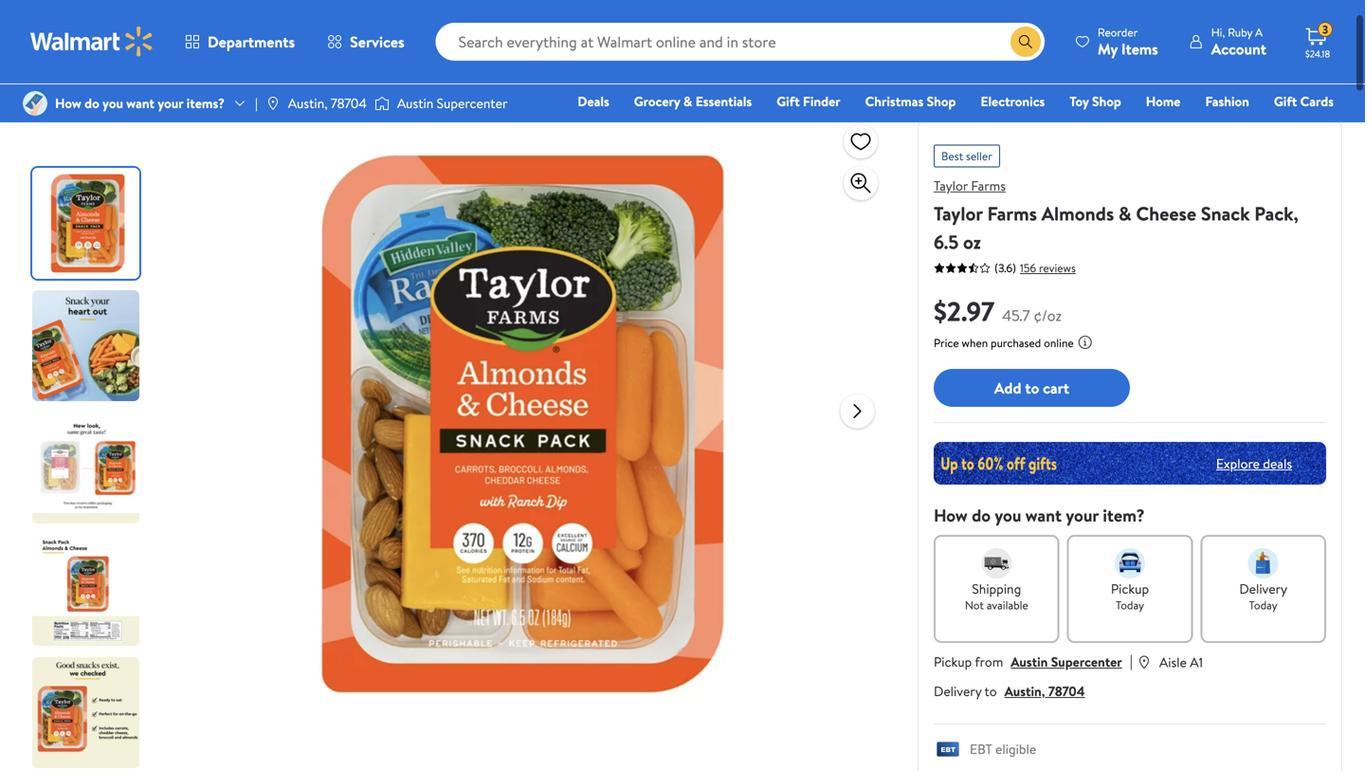 Task type: vqa. For each thing, say whether or not it's contained in the screenshot.
$ 29 97 at right
no



Task type: describe. For each thing, give the bounding box(es) containing it.
taylor farms link
[[934, 176, 1006, 195]]

how for how do you want your item?
[[934, 504, 968, 527]]

156 reviews link
[[1017, 260, 1076, 276]]

intent image for pickup image
[[1115, 548, 1146, 579]]

pickup today
[[1111, 580, 1150, 613]]

austin, 78704
[[288, 94, 367, 112]]

Search search field
[[436, 23, 1045, 61]]

trays
[[415, 7, 444, 25]]

pickup for pickup today
[[1111, 580, 1150, 598]]

cart
[[1043, 377, 1070, 398]]

& inside taylor farms taylor farms almonds & cheese snack pack, 6.5 oz
[[1119, 200, 1132, 227]]

today for pickup
[[1116, 597, 1145, 613]]

¢/oz
[[1034, 305, 1062, 326]]

delivery today
[[1240, 580, 1288, 613]]

almonds
[[1042, 200, 1115, 227]]

3
[[1323, 22, 1329, 38]]

electronics
[[981, 92, 1045, 110]]

account
[[1212, 38, 1267, 59]]

deals
[[578, 92, 610, 110]]

walmart+ link
[[1269, 118, 1343, 138]]

one
[[1189, 119, 1218, 137]]

grocery & essentials
[[634, 92, 752, 110]]

snack
[[1202, 200, 1250, 227]]

explore
[[1217, 454, 1260, 473]]

austin, 78704 button
[[1005, 682, 1086, 700]]

& for grocery
[[684, 92, 693, 110]]

 image for austin supercenter
[[375, 94, 390, 113]]

gift cards registry
[[1116, 92, 1334, 137]]

one debit link
[[1181, 118, 1262, 138]]

ebt image
[[934, 741, 963, 760]]

do for how do you want your items?
[[85, 94, 99, 112]]

deals
[[1264, 454, 1293, 473]]

156
[[1020, 260, 1037, 276]]

toy shop
[[1070, 92, 1122, 110]]

toy
[[1070, 92, 1089, 110]]

fresh
[[72, 7, 104, 25]]

cheese
[[1137, 200, 1197, 227]]

zoom image modal image
[[850, 172, 873, 194]]

gift for finder
[[777, 92, 800, 110]]

when
[[962, 335, 988, 351]]

your for items?
[[158, 94, 183, 112]]

pickup from austin supercenter |
[[934, 651, 1133, 672]]

want for item?
[[1026, 504, 1062, 527]]

online
[[1044, 335, 1074, 351]]

taylor farms almonds & cheese snack pack, 6.5 oz - image 2 of 6 image
[[32, 290, 143, 401]]

0 vertical spatial farms
[[972, 176, 1006, 195]]

shop for christmas shop
[[927, 92, 956, 110]]

price when purchased online
[[934, 335, 1074, 351]]

best
[[942, 148, 964, 164]]

not
[[965, 597, 984, 613]]

fresh produce link
[[72, 7, 155, 25]]

item?
[[1103, 504, 1145, 527]]

0 horizontal spatial 78704
[[331, 94, 367, 112]]

$2.97
[[934, 293, 995, 330]]

to for add
[[1026, 377, 1040, 398]]

add to cart
[[995, 377, 1070, 398]]

available
[[987, 597, 1029, 613]]

christmas shop
[[866, 92, 956, 110]]

reviews
[[1039, 260, 1076, 276]]

electronics link
[[973, 91, 1054, 111]]

45.7
[[1003, 305, 1031, 326]]

next media item image
[[846, 400, 869, 423]]

registry link
[[1108, 118, 1173, 138]]

pickup for pickup from austin supercenter |
[[934, 653, 972, 671]]

veggie
[[373, 7, 412, 25]]

items?
[[187, 94, 225, 112]]

services button
[[311, 19, 421, 64]]

gift cards link
[[1266, 91, 1343, 111]]

items
[[1122, 38, 1159, 59]]

hi, ruby a account
[[1212, 24, 1267, 59]]

austin supercenter
[[397, 94, 508, 112]]

grocery
[[634, 92, 681, 110]]

 image for austin, 78704
[[265, 96, 281, 111]]

you for how do you want your items?
[[102, 94, 123, 112]]

services
[[350, 31, 405, 52]]

walmart+
[[1278, 119, 1334, 137]]

walmart image
[[30, 27, 154, 57]]

shipping
[[973, 580, 1022, 598]]

christmas
[[866, 92, 924, 110]]

gift finder
[[777, 92, 841, 110]]

& for fruit
[[361, 7, 370, 25]]

pack,
[[1255, 200, 1299, 227]]

best seller
[[942, 148, 993, 164]]

1 horizontal spatial 78704
[[1049, 682, 1086, 700]]

price
[[934, 335, 959, 351]]

eligible
[[996, 740, 1037, 758]]

fruit & veggie trays link
[[330, 7, 444, 25]]

(3.6) 156 reviews
[[995, 260, 1076, 276]]

$24.18
[[1306, 47, 1331, 60]]

produce
[[107, 7, 155, 25]]



Task type: locate. For each thing, give the bounding box(es) containing it.
departments button
[[169, 19, 311, 64]]

how down walmart image
[[55, 94, 81, 112]]

0 vertical spatial austin
[[397, 94, 434, 112]]

Walmart Site-Wide search field
[[436, 23, 1045, 61]]

1 today from the left
[[1116, 597, 1145, 613]]

0 vertical spatial |
[[255, 94, 258, 112]]

 image left austin, 78704
[[265, 96, 281, 111]]

fresh produce
[[72, 7, 155, 25]]

delivery
[[1240, 580, 1288, 598], [934, 682, 982, 700]]

your for item?
[[1066, 504, 1099, 527]]

gift left finder at right top
[[777, 92, 800, 110]]

how for how do you want your items?
[[55, 94, 81, 112]]

2 horizontal spatial &
[[1119, 200, 1132, 227]]

0 horizontal spatial how
[[55, 94, 81, 112]]

today down the "intent image for delivery"
[[1250, 597, 1278, 613]]

0 horizontal spatial to
[[985, 682, 997, 700]]

explore deals
[[1217, 454, 1293, 473]]

 image for how do you want your items?
[[23, 91, 47, 116]]

1 horizontal spatial shop
[[1093, 92, 1122, 110]]

a
[[1256, 24, 1263, 40]]

1 vertical spatial supercenter
[[1052, 653, 1123, 671]]

how
[[55, 94, 81, 112], [934, 504, 968, 527]]

grocery & essentials link
[[626, 91, 761, 111]]

gift finder link
[[768, 91, 849, 111]]

0 vertical spatial you
[[102, 94, 123, 112]]

0 horizontal spatial &
[[361, 7, 370, 25]]

deals link
[[569, 91, 618, 111]]

how up 'not'
[[934, 504, 968, 527]]

0 horizontal spatial do
[[85, 94, 99, 112]]

1 horizontal spatial today
[[1250, 597, 1278, 613]]

you up intent image for shipping
[[995, 504, 1022, 527]]

shop right toy at right top
[[1093, 92, 1122, 110]]

$2.97 45.7 ¢/oz
[[934, 293, 1062, 330]]

fruit & veggie trays
[[330, 7, 444, 25]]

you down walmart image
[[102, 94, 123, 112]]

1 taylor from the top
[[934, 176, 968, 195]]

taylor farms almonds & cheese snack pack, 6.5 oz - image 3 of 6 image
[[32, 413, 143, 524]]

0 horizontal spatial pickup
[[934, 653, 972, 671]]

shop inside christmas shop link
[[927, 92, 956, 110]]

0 vertical spatial taylor
[[934, 176, 968, 195]]

taylor down best
[[934, 176, 968, 195]]

to inside button
[[1026, 377, 1040, 398]]

taylor farms almonds & cheese snack pack, 6.5 oz - image 4 of 6 image
[[32, 535, 143, 646]]

delivery down from
[[934, 682, 982, 700]]

0 vertical spatial &
[[361, 7, 370, 25]]

your left items?
[[158, 94, 183, 112]]

you
[[102, 94, 123, 112], [995, 504, 1022, 527]]

1 horizontal spatial &
[[684, 92, 693, 110]]

0 horizontal spatial your
[[158, 94, 183, 112]]

registry
[[1116, 119, 1164, 137]]

2 vertical spatial &
[[1119, 200, 1132, 227]]

a1
[[1191, 653, 1204, 672]]

1 vertical spatial to
[[985, 682, 997, 700]]

2 horizontal spatial  image
[[375, 94, 390, 113]]

austin
[[397, 94, 434, 112], [1011, 653, 1048, 671]]

intent image for shipping image
[[982, 548, 1012, 579]]

add to cart button
[[934, 369, 1131, 407]]

1 vertical spatial farms
[[988, 200, 1038, 227]]

farms
[[972, 176, 1006, 195], [988, 200, 1038, 227]]

home link
[[1138, 91, 1190, 111]]

 image right austin, 78704
[[375, 94, 390, 113]]

& right fruit at top
[[361, 7, 370, 25]]

78704 down the austin supercenter button
[[1049, 682, 1086, 700]]

0 vertical spatial delivery
[[1240, 580, 1288, 598]]

0 horizontal spatial |
[[255, 94, 258, 112]]

1 horizontal spatial how
[[934, 504, 968, 527]]

1 vertical spatial want
[[1026, 504, 1062, 527]]

1 horizontal spatial austin,
[[1005, 682, 1046, 700]]

your
[[158, 94, 183, 112], [1066, 504, 1099, 527]]

0 vertical spatial your
[[158, 94, 183, 112]]

austin, down 'departments'
[[288, 94, 328, 112]]

farms down seller
[[972, 176, 1006, 195]]

seller
[[966, 148, 993, 164]]

0 horizontal spatial austin,
[[288, 94, 328, 112]]

ruby
[[1228, 24, 1253, 40]]

debit
[[1221, 119, 1253, 137]]

|
[[255, 94, 258, 112], [1130, 651, 1133, 672]]

shop right christmas
[[927, 92, 956, 110]]

sponsored
[[1272, 61, 1324, 77]]

1 horizontal spatial delivery
[[1240, 580, 1288, 598]]

austin up austin, 78704 button
[[1011, 653, 1048, 671]]

today for delivery
[[1250, 597, 1278, 613]]

want left item?
[[1026, 504, 1062, 527]]

taylor farms almonds & cheese snack pack, 6.5 oz - image 5 of 6 image
[[32, 657, 143, 768]]

purchased
[[991, 335, 1042, 351]]

& right the grocery at the top left
[[684, 92, 693, 110]]

do
[[85, 94, 99, 112], [972, 504, 991, 527]]

gift left cards
[[1275, 92, 1298, 110]]

1 vertical spatial taylor
[[934, 200, 983, 227]]

do down walmart image
[[85, 94, 99, 112]]

aisle a1
[[1160, 653, 1204, 672]]

1 horizontal spatial do
[[972, 504, 991, 527]]

do for how do you want your item?
[[972, 504, 991, 527]]

departments
[[208, 31, 295, 52]]

my
[[1098, 38, 1118, 59]]

to down from
[[985, 682, 997, 700]]

taylor farms almonds & cheese snack pack, 6.5 oz image
[[219, 120, 826, 727]]

fashion
[[1206, 92, 1250, 110]]

want for items?
[[126, 94, 155, 112]]

today
[[1116, 597, 1145, 613], [1250, 597, 1278, 613]]

want left items?
[[126, 94, 155, 112]]

cards
[[1301, 92, 1334, 110]]

how do you want your item?
[[934, 504, 1145, 527]]

pickup inside pickup from austin supercenter |
[[934, 653, 972, 671]]

1 vertical spatial you
[[995, 504, 1022, 527]]

hi,
[[1212, 24, 1226, 40]]

0 vertical spatial do
[[85, 94, 99, 112]]

(3.6)
[[995, 260, 1017, 276]]

add
[[995, 377, 1022, 398]]

6.5
[[934, 229, 959, 255]]

your left item?
[[1066, 504, 1099, 527]]

one debit
[[1189, 119, 1253, 137]]

1 vertical spatial 78704
[[1049, 682, 1086, 700]]

austin, down pickup from austin supercenter |
[[1005, 682, 1046, 700]]

shop inside toy shop link
[[1093, 92, 1122, 110]]

shop
[[927, 92, 956, 110], [1093, 92, 1122, 110]]

do up intent image for shipping
[[972, 504, 991, 527]]

search icon image
[[1018, 34, 1034, 49]]

1 shop from the left
[[927, 92, 956, 110]]

1 horizontal spatial your
[[1066, 504, 1099, 527]]

0 horizontal spatial supercenter
[[437, 94, 508, 112]]

home
[[1146, 92, 1181, 110]]

0 horizontal spatial  image
[[23, 91, 47, 116]]

1 vertical spatial how
[[934, 504, 968, 527]]

0 horizontal spatial you
[[102, 94, 123, 112]]

intent image for delivery image
[[1249, 548, 1279, 579]]

0 horizontal spatial austin
[[397, 94, 434, 112]]

essentials
[[696, 92, 752, 110]]

you for how do you want your item?
[[995, 504, 1022, 527]]

ebt
[[970, 740, 993, 758]]

78704
[[331, 94, 367, 112], [1049, 682, 1086, 700]]

0 horizontal spatial delivery
[[934, 682, 982, 700]]

today inside pickup today
[[1116, 597, 1145, 613]]

0 horizontal spatial shop
[[927, 92, 956, 110]]

0 vertical spatial to
[[1026, 377, 1040, 398]]

delivery down the "intent image for delivery"
[[1240, 580, 1288, 598]]

taylor farms taylor farms almonds & cheese snack pack, 6.5 oz
[[934, 176, 1299, 255]]

| right items?
[[255, 94, 258, 112]]

gift
[[777, 92, 800, 110], [1275, 92, 1298, 110]]

0 vertical spatial how
[[55, 94, 81, 112]]

how do you want your items?
[[55, 94, 225, 112]]

| left aisle
[[1130, 651, 1133, 672]]

reorder
[[1098, 24, 1138, 40]]

taylor down taylor farms link
[[934, 200, 983, 227]]

gift for cards
[[1275, 92, 1298, 110]]

1 gift from the left
[[777, 92, 800, 110]]

add to favorites list, taylor farms almonds & cheese snack pack, 6.5 oz image
[[850, 129, 873, 153]]

 image down walmart image
[[23, 91, 47, 116]]

today inside delivery today
[[1250, 597, 1278, 613]]

0 horizontal spatial today
[[1116, 597, 1145, 613]]

0 horizontal spatial gift
[[777, 92, 800, 110]]

austin down services
[[397, 94, 434, 112]]

0 vertical spatial austin,
[[288, 94, 328, 112]]

0 vertical spatial pickup
[[1111, 580, 1150, 598]]

1 horizontal spatial  image
[[265, 96, 281, 111]]

want
[[126, 94, 155, 112], [1026, 504, 1062, 527]]

1 vertical spatial your
[[1066, 504, 1099, 527]]

austin supercenter button
[[1011, 653, 1123, 671]]

1 vertical spatial |
[[1130, 651, 1133, 672]]

austin,
[[288, 94, 328, 112], [1005, 682, 1046, 700]]

finder
[[803, 92, 841, 110]]

0 vertical spatial want
[[126, 94, 155, 112]]

1 horizontal spatial austin
[[1011, 653, 1048, 671]]

1 horizontal spatial |
[[1130, 651, 1133, 672]]

gift inside gift cards registry
[[1275, 92, 1298, 110]]

explore deals link
[[1209, 446, 1300, 480]]

1 horizontal spatial you
[[995, 504, 1022, 527]]

supercenter
[[437, 94, 508, 112], [1052, 653, 1123, 671]]

supercenter inside pickup from austin supercenter |
[[1052, 653, 1123, 671]]

taylor farms almonds & cheese snack pack, 6.5 oz - image 1 of 6 image
[[32, 168, 143, 279]]

to for delivery
[[985, 682, 997, 700]]

1 vertical spatial do
[[972, 504, 991, 527]]

delivery to austin, 78704
[[934, 682, 1086, 700]]

1 vertical spatial pickup
[[934, 653, 972, 671]]

& left cheese
[[1119, 200, 1132, 227]]

1 horizontal spatial want
[[1026, 504, 1062, 527]]

0 horizontal spatial want
[[126, 94, 155, 112]]

up to sixty percent off deals. shop now. image
[[934, 442, 1327, 485]]

oz
[[964, 229, 982, 255]]

2 gift from the left
[[1275, 92, 1298, 110]]

christmas shop link
[[857, 91, 965, 111]]

1 horizontal spatial supercenter
[[1052, 653, 1123, 671]]

2 today from the left
[[1250, 597, 1278, 613]]

2 taylor from the top
[[934, 200, 983, 227]]

fruit
[[330, 7, 358, 25]]

1 horizontal spatial to
[[1026, 377, 1040, 398]]

shop for toy shop
[[1093, 92, 1122, 110]]

legal information image
[[1078, 335, 1093, 350]]

shipping not available
[[965, 580, 1029, 613]]

 image
[[23, 91, 47, 116], [375, 94, 390, 113], [265, 96, 281, 111]]

today down intent image for pickup
[[1116, 597, 1145, 613]]

pickup left from
[[934, 653, 972, 671]]

reorder my items
[[1098, 24, 1159, 59]]

to left cart
[[1026, 377, 1040, 398]]

delivery for today
[[1240, 580, 1288, 598]]

1 vertical spatial delivery
[[934, 682, 982, 700]]

pickup down intent image for pickup
[[1111, 580, 1150, 598]]

aisle
[[1160, 653, 1187, 672]]

1 horizontal spatial pickup
[[1111, 580, 1150, 598]]

fashion link
[[1197, 91, 1258, 111]]

1 vertical spatial austin
[[1011, 653, 1048, 671]]

austin inside pickup from austin supercenter |
[[1011, 653, 1048, 671]]

0 vertical spatial supercenter
[[437, 94, 508, 112]]

1 horizontal spatial gift
[[1275, 92, 1298, 110]]

delivery for to
[[934, 682, 982, 700]]

farms down taylor farms link
[[988, 200, 1038, 227]]

0 vertical spatial 78704
[[331, 94, 367, 112]]

1 vertical spatial austin,
[[1005, 682, 1046, 700]]

78704 down services popup button
[[331, 94, 367, 112]]

1 vertical spatial &
[[684, 92, 693, 110]]

2 shop from the left
[[1093, 92, 1122, 110]]



